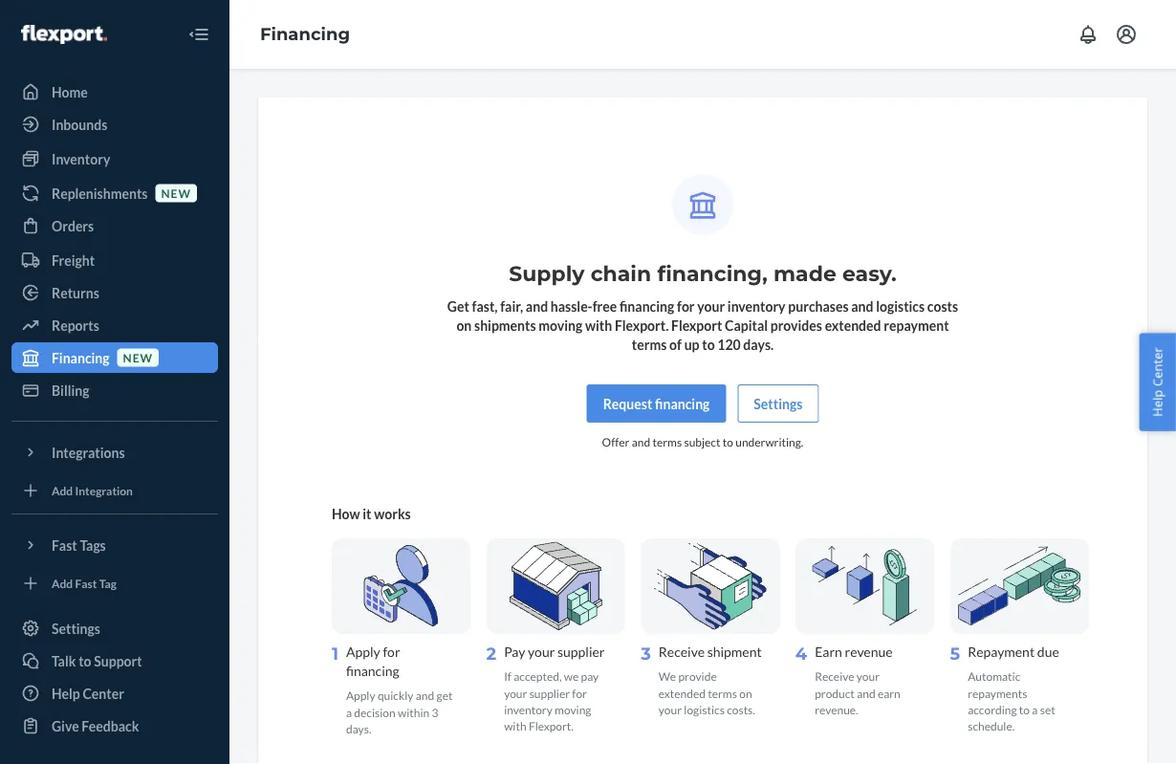 Task type: vqa. For each thing, say whether or not it's contained in the screenshot.
Get Started By Creating A Return
no



Task type: describe. For each thing, give the bounding box(es) containing it.
and right fair,
[[526, 298, 548, 314]]

4
[[796, 644, 808, 665]]

set
[[1041, 703, 1056, 717]]

help inside help center button
[[1149, 390, 1167, 417]]

financing,
[[658, 261, 768, 287]]

home
[[52, 84, 88, 100]]

center inside button
[[1149, 347, 1167, 387]]

receive for receive shipment
[[659, 644, 705, 660]]

get
[[448, 298, 470, 314]]

request financing
[[603, 396, 710, 412]]

0 vertical spatial 3
[[641, 644, 651, 665]]

works
[[374, 506, 411, 522]]

0 vertical spatial supplier
[[558, 644, 605, 660]]

2
[[487, 644, 497, 665]]

chain
[[591, 261, 652, 287]]

home link
[[11, 77, 218, 107]]

days. inside the apply quickly and get a decision within 3 days.
[[346, 722, 372, 736]]

5
[[950, 644, 961, 665]]

if accepted, we pay your supplier for inventory moving with flexport.
[[504, 670, 599, 733]]

financing link
[[260, 24, 350, 45]]

inventory link
[[11, 144, 218, 174]]

request
[[603, 396, 653, 412]]

underwriting.
[[736, 435, 804, 449]]

1
[[332, 644, 339, 665]]

logistics inside get fast, fair, and hassle-free financing for your inventory purchases and logistics costs on shipments moving with flexport. flexport capital provides extended repayment terms of up to 120 days.
[[877, 298, 925, 314]]

for inside get fast, fair, and hassle-free financing for your inventory purchases and logistics costs on shipments moving with flexport. flexport capital provides extended repayment terms of up to 120 days.
[[677, 298, 695, 314]]

purchases
[[789, 298, 849, 314]]

offer and terms subject to underwriting.
[[602, 435, 804, 449]]

120
[[718, 336, 741, 353]]

we
[[659, 670, 677, 684]]

add fast tag
[[52, 576, 117, 590]]

talk to support
[[52, 653, 142, 669]]

talk to support button
[[11, 646, 218, 676]]

if
[[504, 670, 512, 684]]

repayment
[[884, 317, 950, 333]]

on inside get fast, fair, and hassle-free financing for your inventory purchases and logistics costs on shipments moving with flexport. flexport capital provides extended repayment terms of up to 120 days.
[[457, 317, 472, 333]]

repayments
[[968, 686, 1028, 700]]

close navigation image
[[188, 23, 210, 46]]

provide
[[679, 670, 717, 684]]

0 horizontal spatial help center
[[52, 686, 124, 702]]

and inside receive your product and earn revenue.
[[857, 686, 876, 700]]

for inside if accepted, we pay your supplier for inventory moving with flexport.
[[572, 686, 587, 700]]

add for add fast tag
[[52, 576, 73, 590]]

automatic repayments according to a set schedule.
[[968, 670, 1056, 733]]

integrations button
[[11, 437, 218, 468]]

and right offer
[[632, 435, 651, 449]]

with inside get fast, fair, and hassle-free financing for your inventory purchases and logistics costs on shipments moving with flexport. flexport capital provides extended repayment terms of up to 120 days.
[[585, 317, 613, 333]]

apply for apply quickly and get a decision within 3 days.
[[346, 689, 376, 703]]

logistics inside we provide extended terms on your logistics costs.
[[684, 703, 725, 717]]

for inside 'apply for financing'
[[383, 644, 400, 660]]

0 horizontal spatial settings
[[52, 620, 100, 637]]

costs.
[[727, 703, 756, 717]]

of
[[670, 336, 682, 353]]

apply quickly and get a decision within 3 days.
[[346, 689, 453, 736]]

automatic
[[968, 670, 1021, 684]]

decision
[[354, 705, 396, 719]]

supply chain financing, made easy.
[[509, 261, 897, 287]]

returns
[[52, 285, 99, 301]]

help center button
[[1140, 333, 1177, 431]]

0 vertical spatial financing
[[260, 24, 350, 45]]

fast tags
[[52, 537, 106, 553]]

pay your supplier
[[504, 644, 605, 660]]

freight link
[[11, 245, 218, 276]]

apply for apply for financing
[[346, 644, 380, 660]]

subject
[[684, 435, 721, 449]]

receive for receive your product and earn revenue.
[[815, 670, 855, 684]]

receive shipment
[[659, 644, 762, 660]]

give feedback button
[[11, 711, 218, 741]]

due
[[1038, 644, 1060, 660]]

talk
[[52, 653, 76, 669]]

billing
[[52, 382, 89, 398]]

accepted,
[[514, 670, 562, 684]]

reports link
[[11, 310, 218, 341]]

a for 1
[[346, 705, 352, 719]]

and inside the apply quickly and get a decision within 3 days.
[[416, 689, 435, 703]]

quickly
[[378, 689, 414, 703]]

to inside get fast, fair, and hassle-free financing for your inventory purchases and logistics costs on shipments moving with flexport. flexport capital provides extended repayment terms of up to 120 days.
[[702, 336, 715, 353]]

it
[[363, 506, 372, 522]]

fast inside dropdown button
[[52, 537, 77, 553]]

revenue
[[845, 644, 893, 660]]

help center link
[[11, 678, 218, 709]]

to inside talk to support button
[[79, 653, 91, 669]]

give
[[52, 718, 79, 734]]

your inside receive your product and earn revenue.
[[857, 670, 880, 684]]

up
[[685, 336, 700, 353]]

orders
[[52, 218, 94, 234]]

request financing button
[[587, 385, 727, 423]]

pay
[[504, 644, 526, 660]]

how it works
[[332, 506, 411, 522]]

moving inside get fast, fair, and hassle-free financing for your inventory purchases and logistics costs on shipments moving with flexport. flexport capital provides extended repayment terms of up to 120 days.
[[539, 317, 583, 333]]

add integration link
[[11, 476, 218, 506]]

support
[[94, 653, 142, 669]]

within
[[398, 705, 430, 719]]

3 inside the apply quickly and get a decision within 3 days.
[[432, 705, 439, 719]]

1 vertical spatial fast
[[75, 576, 97, 590]]

according
[[968, 703, 1018, 717]]

supply
[[509, 261, 585, 287]]



Task type: locate. For each thing, give the bounding box(es) containing it.
add
[[52, 484, 73, 497], [52, 576, 73, 590]]

0 vertical spatial settings
[[754, 396, 803, 412]]

1 vertical spatial flexport.
[[529, 719, 574, 733]]

supplier
[[558, 644, 605, 660], [530, 686, 570, 700]]

tag
[[99, 576, 117, 590]]

returns link
[[11, 277, 218, 308]]

offer
[[602, 435, 630, 449]]

add for add integration
[[52, 484, 73, 497]]

1 horizontal spatial logistics
[[877, 298, 925, 314]]

inventory
[[52, 151, 110, 167]]

receive up we
[[659, 644, 705, 660]]

extended inside get fast, fair, and hassle-free financing for your inventory purchases and logistics costs on shipments moving with flexport. flexport capital provides extended repayment terms of up to 120 days.
[[825, 317, 882, 333]]

logistics down provide
[[684, 703, 725, 717]]

terms
[[632, 336, 667, 353], [653, 435, 682, 449], [708, 686, 738, 700]]

flexport. down free at right
[[615, 317, 669, 333]]

1 vertical spatial new
[[123, 351, 153, 364]]

provides
[[771, 317, 823, 333]]

2 vertical spatial for
[[572, 686, 587, 700]]

0 vertical spatial new
[[161, 186, 191, 200]]

inventory inside if accepted, we pay your supplier for inventory moving with flexport.
[[504, 703, 553, 717]]

a left decision
[[346, 705, 352, 719]]

fair,
[[501, 298, 523, 314]]

0 horizontal spatial receive
[[659, 644, 705, 660]]

0 vertical spatial moving
[[539, 317, 583, 333]]

to right subject
[[723, 435, 734, 449]]

shipments
[[475, 317, 536, 333]]

0 horizontal spatial financing
[[52, 350, 110, 366]]

0 vertical spatial help
[[1149, 390, 1167, 417]]

1 vertical spatial add
[[52, 576, 73, 590]]

for up flexport
[[677, 298, 695, 314]]

1 vertical spatial help center
[[52, 686, 124, 702]]

help
[[1149, 390, 1167, 417], [52, 686, 80, 702]]

how
[[332, 506, 360, 522]]

1 vertical spatial supplier
[[530, 686, 570, 700]]

on down "get"
[[457, 317, 472, 333]]

flexport. inside if accepted, we pay your supplier for inventory moving with flexport.
[[529, 719, 574, 733]]

flexport.
[[615, 317, 669, 333], [529, 719, 574, 733]]

days. inside get fast, fair, and hassle-free financing for your inventory purchases and logistics costs on shipments moving with flexport. flexport capital provides extended repayment terms of up to 120 days.
[[744, 336, 774, 353]]

1 vertical spatial financing
[[52, 350, 110, 366]]

supplier inside if accepted, we pay your supplier for inventory moving with flexport.
[[530, 686, 570, 700]]

1 vertical spatial apply
[[346, 689, 376, 703]]

get
[[437, 689, 453, 703]]

feedback
[[82, 718, 139, 734]]

3
[[641, 644, 651, 665], [432, 705, 439, 719]]

0 horizontal spatial a
[[346, 705, 352, 719]]

product
[[815, 686, 855, 700]]

extended
[[825, 317, 882, 333], [659, 686, 706, 700]]

a
[[1033, 703, 1038, 717], [346, 705, 352, 719]]

financing
[[620, 298, 675, 314], [655, 396, 710, 412], [346, 663, 400, 679]]

help center
[[1149, 347, 1167, 417], [52, 686, 124, 702]]

tags
[[80, 537, 106, 553]]

financing down chain at the top of the page
[[620, 298, 675, 314]]

3 left receive shipment
[[641, 644, 651, 665]]

1 vertical spatial with
[[504, 719, 527, 733]]

1 horizontal spatial new
[[161, 186, 191, 200]]

financing up subject
[[655, 396, 710, 412]]

1 vertical spatial moving
[[555, 703, 592, 717]]

1 vertical spatial 3
[[432, 705, 439, 719]]

0 vertical spatial center
[[1149, 347, 1167, 387]]

0 vertical spatial terms
[[632, 336, 667, 353]]

0 vertical spatial help center
[[1149, 347, 1167, 417]]

apply for financing
[[346, 644, 400, 679]]

reports
[[52, 317, 99, 333]]

0 horizontal spatial help
[[52, 686, 80, 702]]

1 horizontal spatial for
[[572, 686, 587, 700]]

flexport. inside get fast, fair, and hassle-free financing for your inventory purchases and logistics costs on shipments moving with flexport. flexport capital provides extended repayment terms of up to 120 days.
[[615, 317, 669, 333]]

1 horizontal spatial 3
[[641, 644, 651, 665]]

0 vertical spatial logistics
[[877, 298, 925, 314]]

settings button
[[738, 385, 819, 423]]

we
[[564, 670, 579, 684]]

financing
[[260, 24, 350, 45], [52, 350, 110, 366]]

open account menu image
[[1116, 23, 1139, 46]]

0 vertical spatial apply
[[346, 644, 380, 660]]

fast,
[[472, 298, 498, 314]]

and left get
[[416, 689, 435, 703]]

schedule.
[[968, 719, 1015, 733]]

freight
[[52, 252, 95, 268]]

moving down hassle-
[[539, 317, 583, 333]]

new for financing
[[123, 351, 153, 364]]

0 horizontal spatial for
[[383, 644, 400, 660]]

a for 5
[[1033, 703, 1038, 717]]

your up flexport
[[698, 298, 725, 314]]

receive your product and earn revenue.
[[815, 670, 901, 717]]

help inside help center link
[[52, 686, 80, 702]]

your inside get fast, fair, and hassle-free financing for your inventory purchases and logistics costs on shipments moving with flexport. flexport capital provides extended repayment terms of up to 120 days.
[[698, 298, 725, 314]]

settings up "talk"
[[52, 620, 100, 637]]

to inside 'automatic repayments according to a set schedule.'
[[1020, 703, 1030, 717]]

settings inside "button"
[[754, 396, 803, 412]]

1 vertical spatial receive
[[815, 670, 855, 684]]

0 vertical spatial add
[[52, 484, 73, 497]]

0 vertical spatial days.
[[744, 336, 774, 353]]

supplier down accepted,
[[530, 686, 570, 700]]

earn
[[815, 644, 843, 660]]

financing inside 'apply for financing'
[[346, 663, 400, 679]]

0 vertical spatial on
[[457, 317, 472, 333]]

0 vertical spatial fast
[[52, 537, 77, 553]]

1 horizontal spatial days.
[[744, 336, 774, 353]]

earn revenue
[[815, 644, 893, 660]]

to left the set
[[1020, 703, 1030, 717]]

revenue.
[[815, 703, 859, 717]]

extended down 'purchases'
[[825, 317, 882, 333]]

financing up quickly
[[346, 663, 400, 679]]

1 vertical spatial logistics
[[684, 703, 725, 717]]

settings
[[754, 396, 803, 412], [52, 620, 100, 637]]

and down easy.
[[852, 298, 874, 314]]

to
[[702, 336, 715, 353], [723, 435, 734, 449], [79, 653, 91, 669], [1020, 703, 1030, 717]]

shipment
[[708, 644, 762, 660]]

1 horizontal spatial settings
[[754, 396, 803, 412]]

on inside we provide extended terms on your logistics costs.
[[740, 686, 753, 700]]

2 vertical spatial financing
[[346, 663, 400, 679]]

with down free at right
[[585, 317, 613, 333]]

add integration
[[52, 484, 133, 497]]

1 vertical spatial on
[[740, 686, 753, 700]]

apply inside the apply quickly and get a decision within 3 days.
[[346, 689, 376, 703]]

hassle-
[[551, 298, 593, 314]]

0 horizontal spatial with
[[504, 719, 527, 733]]

1 horizontal spatial financing
[[260, 24, 350, 45]]

your down revenue
[[857, 670, 880, 684]]

1 vertical spatial center
[[83, 686, 124, 702]]

days. down capital
[[744, 336, 774, 353]]

0 horizontal spatial 3
[[432, 705, 439, 719]]

2 apply from the top
[[346, 689, 376, 703]]

help center inside button
[[1149, 347, 1167, 417]]

terms inside we provide extended terms on your logistics costs.
[[708, 686, 738, 700]]

your down if
[[504, 686, 527, 700]]

logistics up repayment
[[877, 298, 925, 314]]

moving down we
[[555, 703, 592, 717]]

repayment
[[968, 644, 1035, 660]]

3 down get
[[432, 705, 439, 719]]

1 horizontal spatial a
[[1033, 703, 1038, 717]]

capital
[[725, 317, 768, 333]]

1 horizontal spatial help
[[1149, 390, 1167, 417]]

extended down we
[[659, 686, 706, 700]]

with inside if accepted, we pay your supplier for inventory moving with flexport.
[[504, 719, 527, 733]]

1 vertical spatial extended
[[659, 686, 706, 700]]

fast tags button
[[11, 530, 218, 561]]

open notifications image
[[1077, 23, 1100, 46]]

1 add from the top
[[52, 484, 73, 497]]

1 apply from the top
[[346, 644, 380, 660]]

2 horizontal spatial for
[[677, 298, 695, 314]]

flexport logo image
[[21, 25, 107, 44]]

settings link
[[11, 613, 218, 644]]

orders link
[[11, 210, 218, 241]]

moving inside if accepted, we pay your supplier for inventory moving with flexport.
[[555, 703, 592, 717]]

1 vertical spatial days.
[[346, 722, 372, 736]]

1 vertical spatial inventory
[[504, 703, 553, 717]]

a left the set
[[1033, 703, 1038, 717]]

0 horizontal spatial days.
[[346, 722, 372, 736]]

receive up product
[[815, 670, 855, 684]]

pay
[[581, 670, 599, 684]]

flexport. down accepted,
[[529, 719, 574, 733]]

for down we
[[572, 686, 587, 700]]

inventory up capital
[[728, 298, 786, 314]]

1 horizontal spatial extended
[[825, 317, 882, 333]]

a inside the apply quickly and get a decision within 3 days.
[[346, 705, 352, 719]]

0 vertical spatial extended
[[825, 317, 882, 333]]

apply right 1
[[346, 644, 380, 660]]

inbounds
[[52, 116, 107, 133]]

new up 'orders' link
[[161, 186, 191, 200]]

1 horizontal spatial with
[[585, 317, 613, 333]]

free
[[593, 298, 617, 314]]

to right "talk"
[[79, 653, 91, 669]]

1 horizontal spatial center
[[1149, 347, 1167, 387]]

1 vertical spatial for
[[383, 644, 400, 660]]

made
[[774, 261, 837, 287]]

earn
[[878, 686, 901, 700]]

1 horizontal spatial inventory
[[728, 298, 786, 314]]

add left integration
[[52, 484, 73, 497]]

terms up costs.
[[708, 686, 738, 700]]

inbounds link
[[11, 109, 218, 140]]

0 horizontal spatial new
[[123, 351, 153, 364]]

terms left subject
[[653, 435, 682, 449]]

inventory inside get fast, fair, and hassle-free financing for your inventory purchases and logistics costs on shipments moving with flexport. flexport capital provides extended repayment terms of up to 120 days.
[[728, 298, 786, 314]]

apply
[[346, 644, 380, 660], [346, 689, 376, 703]]

integrations
[[52, 444, 125, 461]]

easy.
[[843, 261, 897, 287]]

on
[[457, 317, 472, 333], [740, 686, 753, 700]]

0 horizontal spatial extended
[[659, 686, 706, 700]]

on up costs.
[[740, 686, 753, 700]]

0 vertical spatial flexport.
[[615, 317, 669, 333]]

days. down decision
[[346, 722, 372, 736]]

financing inside 'button'
[[655, 396, 710, 412]]

and
[[526, 298, 548, 314], [852, 298, 874, 314], [632, 435, 651, 449], [857, 686, 876, 700], [416, 689, 435, 703]]

your inside we provide extended terms on your logistics costs.
[[659, 703, 682, 717]]

a inside 'automatic repayments according to a set schedule.'
[[1033, 703, 1038, 717]]

fast left tag
[[75, 576, 97, 590]]

0 horizontal spatial logistics
[[684, 703, 725, 717]]

0 horizontal spatial center
[[83, 686, 124, 702]]

to right up
[[702, 336, 715, 353]]

get fast, fair, and hassle-free financing for your inventory purchases and logistics costs on shipments moving with flexport. flexport capital provides extended repayment terms of up to 120 days.
[[448, 298, 959, 353]]

give feedback
[[52, 718, 139, 734]]

terms inside get fast, fair, and hassle-free financing for your inventory purchases and logistics costs on shipments moving with flexport. flexport capital provides extended repayment terms of up to 120 days.
[[632, 336, 667, 353]]

2 add from the top
[[52, 576, 73, 590]]

extended inside we provide extended terms on your logistics costs.
[[659, 686, 706, 700]]

flexport
[[672, 317, 723, 333]]

0 vertical spatial inventory
[[728, 298, 786, 314]]

add down fast tags
[[52, 576, 73, 590]]

0 horizontal spatial inventory
[[504, 703, 553, 717]]

0 vertical spatial financing
[[620, 298, 675, 314]]

1 horizontal spatial help center
[[1149, 347, 1167, 417]]

1 horizontal spatial on
[[740, 686, 753, 700]]

fast
[[52, 537, 77, 553], [75, 576, 97, 590]]

with
[[585, 317, 613, 333], [504, 719, 527, 733]]

new for replenishments
[[161, 186, 191, 200]]

0 vertical spatial for
[[677, 298, 695, 314]]

supplier up pay
[[558, 644, 605, 660]]

integration
[[75, 484, 133, 497]]

1 vertical spatial terms
[[653, 435, 682, 449]]

1 vertical spatial settings
[[52, 620, 100, 637]]

days.
[[744, 336, 774, 353], [346, 722, 372, 736]]

for up quickly
[[383, 644, 400, 660]]

apply up decision
[[346, 689, 376, 703]]

0 vertical spatial with
[[585, 317, 613, 333]]

fast left tags
[[52, 537, 77, 553]]

2 vertical spatial terms
[[708, 686, 738, 700]]

receive inside receive your product and earn revenue.
[[815, 670, 855, 684]]

1 vertical spatial help
[[52, 686, 80, 702]]

0 horizontal spatial flexport.
[[529, 719, 574, 733]]

new down "reports" link
[[123, 351, 153, 364]]

1 vertical spatial financing
[[655, 396, 710, 412]]

for
[[677, 298, 695, 314], [383, 644, 400, 660], [572, 686, 587, 700]]

0 vertical spatial receive
[[659, 644, 705, 660]]

replenishments
[[52, 185, 148, 201]]

apply inside 'apply for financing'
[[346, 644, 380, 660]]

1 horizontal spatial flexport.
[[615, 317, 669, 333]]

and left earn
[[857, 686, 876, 700]]

repayment due
[[968, 644, 1060, 660]]

center
[[1149, 347, 1167, 387], [83, 686, 124, 702]]

receive
[[659, 644, 705, 660], [815, 670, 855, 684]]

inventory down accepted,
[[504, 703, 553, 717]]

your inside if accepted, we pay your supplier for inventory moving with flexport.
[[504, 686, 527, 700]]

your up accepted,
[[528, 644, 555, 660]]

financing inside get fast, fair, and hassle-free financing for your inventory purchases and logistics costs on shipments moving with flexport. flexport capital provides extended repayment terms of up to 120 days.
[[620, 298, 675, 314]]

your down we
[[659, 703, 682, 717]]

with down if
[[504, 719, 527, 733]]

add fast tag link
[[11, 568, 218, 599]]

0 horizontal spatial on
[[457, 317, 472, 333]]

1 horizontal spatial receive
[[815, 670, 855, 684]]

settings up the underwriting.
[[754, 396, 803, 412]]

terms left of
[[632, 336, 667, 353]]

costs
[[928, 298, 959, 314]]



